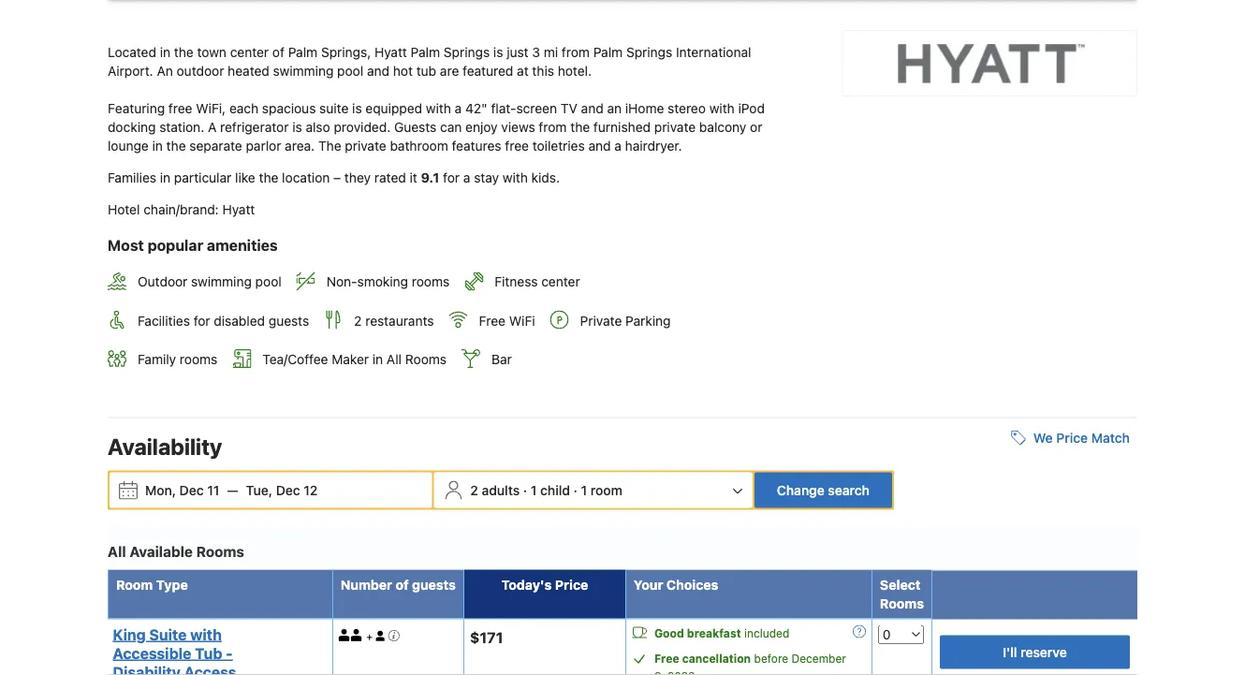 Task type: describe. For each thing, give the bounding box(es) containing it.
1 vertical spatial all
[[108, 543, 126, 560]]

flat-
[[491, 101, 516, 116]]

of inside located in the town center of palm springs, hyatt palm springs is just 3 mi from palm springs international airport. an outdoor heated swimming pool and hot tub are featured at this hotel. featuring free wifi, each spacious suite is equipped with a 42" flat-screen tv and an ihome stereo with ipod docking station. a refrigerator is also provided. guests can enjoy views from the furnished private balcony or lounge in the separate parlor area. the private bathroom features free toiletries and a hairdryer.
[[272, 45, 285, 60]]

good
[[655, 627, 684, 640]]

0 horizontal spatial a
[[455, 101, 462, 116]]

we price match button
[[1004, 421, 1138, 455]]

1 palm from the left
[[288, 45, 318, 60]]

1 1 from the left
[[531, 482, 537, 498]]

family
[[138, 351, 176, 367]]

suite
[[320, 101, 349, 116]]

disability
[[113, 663, 181, 675]]

in right lounge
[[152, 138, 163, 154]]

most
[[108, 236, 144, 254]]

also
[[306, 120, 330, 135]]

1 vertical spatial a
[[615, 138, 622, 154]]

rated
[[375, 170, 406, 186]]

0 vertical spatial is
[[493, 45, 503, 60]]

restaurants
[[365, 313, 434, 328]]

number of guests
[[341, 577, 456, 592]]

furnished
[[594, 120, 651, 135]]

guests
[[394, 120, 437, 135]]

hotel
[[108, 202, 140, 217]]

family rooms
[[138, 351, 218, 367]]

—
[[227, 482, 238, 498]]

3 palm from the left
[[593, 45, 623, 60]]

hotel chain/brand: hyatt
[[108, 202, 255, 217]]

2 1 from the left
[[581, 482, 587, 498]]

your
[[634, 577, 663, 592]]

town
[[197, 45, 227, 60]]

just
[[507, 45, 529, 60]]

in right maker
[[373, 351, 383, 367]]

today's
[[502, 577, 552, 592]]

select
[[880, 577, 921, 592]]

1 · from the left
[[523, 482, 527, 498]]

1 horizontal spatial guests
[[412, 577, 456, 592]]

before
[[754, 652, 789, 666]]

or
[[750, 120, 763, 135]]

1 horizontal spatial free
[[505, 138, 529, 154]]

0 horizontal spatial rooms
[[196, 543, 244, 560]]

stay
[[474, 170, 499, 186]]

located in the town center of palm springs, hyatt palm springs is just 3 mi from palm springs international airport. an outdoor heated swimming pool and hot tub are featured at this hotel. featuring free wifi, each spacious suite is equipped with a 42" flat-screen tv and an ihome stereo with ipod docking station. a refrigerator is also provided. guests can enjoy views from the furnished private balcony or lounge in the separate parlor area. the private bathroom features free toiletries and a hairdryer.
[[108, 45, 769, 154]]

child
[[540, 482, 570, 498]]

hairdryer.
[[625, 138, 682, 154]]

heated
[[228, 63, 270, 79]]

outdoor
[[177, 63, 224, 79]]

occupancy image
[[351, 629, 363, 641]]

an
[[607, 101, 622, 116]]

i'll reserve
[[1003, 644, 1067, 660]]

fitness center
[[495, 274, 580, 289]]

parking
[[626, 313, 671, 328]]

11
[[207, 482, 220, 498]]

0 vertical spatial guests
[[269, 313, 309, 328]]

suite
[[149, 626, 187, 644]]

parlor
[[246, 138, 281, 154]]

outdoor
[[138, 274, 188, 289]]

2 springs from the left
[[626, 45, 673, 60]]

before december 9, 2023
[[655, 652, 847, 675]]

airport.
[[108, 63, 153, 79]]

cancellation
[[682, 652, 751, 666]]

features
[[452, 138, 502, 154]]

king suite with accessible tub - disability access
[[113, 626, 236, 675]]

we
[[1034, 430, 1053, 445]]

balcony
[[699, 120, 747, 135]]

2023
[[668, 670, 695, 675]]

facilities
[[138, 313, 190, 328]]

families in particular like the location – they rated it 9.1 for a stay with kids.
[[108, 170, 560, 186]]

bar
[[492, 351, 512, 367]]

1 dec from the left
[[180, 482, 204, 498]]

0 horizontal spatial free
[[168, 101, 192, 116]]

international
[[676, 45, 752, 60]]

mi
[[544, 45, 558, 60]]

refrigerator
[[220, 120, 289, 135]]

room
[[116, 577, 153, 592]]

more details on meals and payment options image
[[853, 625, 866, 638]]

featured
[[463, 63, 514, 79]]

can
[[440, 120, 462, 135]]

change search button
[[755, 473, 892, 508]]

docking
[[108, 120, 156, 135]]

facilities for disabled guests
[[138, 313, 309, 328]]

are
[[440, 63, 459, 79]]

choices
[[667, 577, 719, 592]]

free for free wifi
[[479, 313, 506, 328]]

king
[[113, 626, 146, 644]]

chain/brand:
[[143, 202, 219, 217]]

with inside king suite with accessible tub - disability access
[[190, 626, 222, 644]]

1 vertical spatial from
[[539, 120, 567, 135]]

with right stay
[[503, 170, 528, 186]]

breakfast
[[687, 627, 741, 640]]

occupancychild image
[[376, 630, 385, 641]]

access
[[184, 663, 236, 675]]

king suite with accessible tub - disability access link
[[113, 625, 322, 675]]

42"
[[465, 101, 488, 116]]

included
[[744, 627, 790, 640]]

search
[[828, 482, 870, 498]]

private parking
[[580, 313, 671, 328]]

1 horizontal spatial is
[[352, 101, 362, 116]]

$171
[[470, 629, 503, 647]]

match
[[1092, 430, 1130, 445]]

enjoy
[[466, 120, 498, 135]]



Task type: locate. For each thing, give the bounding box(es) containing it.
is up the area.
[[292, 120, 302, 135]]

1 horizontal spatial all
[[387, 351, 402, 367]]

center
[[230, 45, 269, 60], [542, 274, 580, 289]]

and
[[367, 63, 390, 79], [581, 101, 604, 116], [589, 138, 611, 154]]

today's price
[[502, 577, 588, 592]]

0 horizontal spatial 2
[[354, 313, 362, 328]]

0 vertical spatial pool
[[337, 63, 364, 79]]

springs up ihome on the right
[[626, 45, 673, 60]]

0 horizontal spatial guests
[[269, 313, 309, 328]]

guests
[[269, 313, 309, 328], [412, 577, 456, 592]]

1 vertical spatial pool
[[255, 274, 282, 289]]

0 vertical spatial price
[[1057, 430, 1088, 445]]

swimming inside located in the town center of palm springs, hyatt palm springs is just 3 mi from palm springs international airport. an outdoor heated swimming pool and hot tub are featured at this hotel. featuring free wifi, each spacious suite is equipped with a 42" flat-screen tv and an ihome stereo with ipod docking station. a refrigerator is also provided. guests can enjoy views from the furnished private balcony or lounge in the separate parlor area. the private bathroom features free toiletries and a hairdryer.
[[273, 63, 334, 79]]

1 horizontal spatial 1
[[581, 482, 587, 498]]

0 vertical spatial all
[[387, 351, 402, 367]]

free cancellation
[[655, 652, 751, 666]]

and down furnished
[[589, 138, 611, 154]]

the down 'station.'
[[166, 138, 186, 154]]

1 horizontal spatial center
[[542, 274, 580, 289]]

1 vertical spatial of
[[396, 577, 409, 592]]

with up can
[[426, 101, 451, 116]]

0 horizontal spatial 1
[[531, 482, 537, 498]]

rooms right available
[[196, 543, 244, 560]]

0 horizontal spatial of
[[272, 45, 285, 60]]

free left the wifi
[[479, 313, 506, 328]]

0 horizontal spatial palm
[[288, 45, 318, 60]]

smoking
[[357, 274, 408, 289]]

amenities
[[207, 236, 278, 254]]

2 up tea/coffee maker in all rooms
[[354, 313, 362, 328]]

pool down the springs,
[[337, 63, 364, 79]]

1 horizontal spatial of
[[396, 577, 409, 592]]

of right number
[[396, 577, 409, 592]]

1 vertical spatial rooms
[[196, 543, 244, 560]]

non-
[[327, 274, 357, 289]]

0 horizontal spatial center
[[230, 45, 269, 60]]

hyatt down like
[[222, 202, 255, 217]]

good breakfast included
[[655, 627, 790, 640]]

from up hotel.
[[562, 45, 590, 60]]

the down tv
[[571, 120, 590, 135]]

· right adults
[[523, 482, 527, 498]]

from up toiletries
[[539, 120, 567, 135]]

2 for 2 restaurants
[[354, 313, 362, 328]]

2 adults · 1 child · 1 room
[[470, 482, 623, 498]]

2 horizontal spatial a
[[615, 138, 622, 154]]

0 horizontal spatial springs
[[444, 45, 490, 60]]

separate
[[189, 138, 242, 154]]

1 vertical spatial guests
[[412, 577, 456, 592]]

1 horizontal spatial swimming
[[273, 63, 334, 79]]

1 horizontal spatial a
[[463, 170, 471, 186]]

the up outdoor
[[174, 45, 194, 60]]

it
[[410, 170, 418, 186]]

private down provided.
[[345, 138, 386, 154]]

free for free cancellation
[[655, 652, 680, 666]]

0 vertical spatial swimming
[[273, 63, 334, 79]]

in right families
[[160, 170, 171, 186]]

2 inside 2 adults · 1 child · 1 room button
[[470, 482, 478, 498]]

private
[[580, 313, 622, 328]]

2
[[354, 313, 362, 328], [470, 482, 478, 498]]

1 horizontal spatial rooms
[[405, 351, 447, 367]]

1 horizontal spatial rooms
[[412, 274, 450, 289]]

2 palm from the left
[[411, 45, 440, 60]]

0 horizontal spatial is
[[292, 120, 302, 135]]

1 vertical spatial price
[[555, 577, 588, 592]]

with up tub
[[190, 626, 222, 644]]

all
[[387, 351, 402, 367], [108, 543, 126, 560]]

1 horizontal spatial price
[[1057, 430, 1088, 445]]

9,
[[655, 670, 665, 675]]

rooms right smoking
[[412, 274, 450, 289]]

center right fitness
[[542, 274, 580, 289]]

0 vertical spatial of
[[272, 45, 285, 60]]

non-smoking rooms
[[327, 274, 450, 289]]

2 adults · 1 child · 1 room button
[[436, 473, 751, 508]]

2 vertical spatial a
[[463, 170, 471, 186]]

1 vertical spatial is
[[352, 101, 362, 116]]

is left the just
[[493, 45, 503, 60]]

screen
[[516, 101, 557, 116]]

0 vertical spatial private
[[654, 120, 696, 135]]

tea/coffee maker in all rooms
[[263, 351, 447, 367]]

12
[[304, 482, 318, 498]]

free up 9,
[[655, 652, 680, 666]]

availability
[[108, 433, 222, 459]]

swimming up "facilities for disabled guests"
[[191, 274, 252, 289]]

bathroom
[[390, 138, 448, 154]]

type
[[156, 577, 188, 592]]

a down furnished
[[615, 138, 622, 154]]

1 vertical spatial swimming
[[191, 274, 252, 289]]

wifi,
[[196, 101, 226, 116]]

rooms
[[412, 274, 450, 289], [180, 351, 218, 367]]

2 vertical spatial and
[[589, 138, 611, 154]]

price for we
[[1057, 430, 1088, 445]]

and left an
[[581, 101, 604, 116]]

0 vertical spatial and
[[367, 63, 390, 79]]

rooms right family
[[180, 351, 218, 367]]

a
[[455, 101, 462, 116], [615, 138, 622, 154], [463, 170, 471, 186]]

0 vertical spatial 2
[[354, 313, 362, 328]]

pool
[[337, 63, 364, 79], [255, 274, 282, 289]]

most popular amenities
[[108, 236, 278, 254]]

palm up the tub
[[411, 45, 440, 60]]

occupancy image
[[339, 629, 351, 641]]

hyatt inside located in the town center of palm springs, hyatt palm springs is just 3 mi from palm springs international airport. an outdoor heated swimming pool and hot tub are featured at this hotel. featuring free wifi, each spacious suite is equipped with a 42" flat-screen tv and an ihome stereo with ipod docking station. a refrigerator is also provided. guests can enjoy views from the furnished private balcony or lounge in the separate parlor area. the private bathroom features free toiletries and a hairdryer.
[[375, 45, 407, 60]]

lounge
[[108, 138, 149, 154]]

december
[[792, 652, 847, 666]]

center inside located in the town center of palm springs, hyatt palm springs is just 3 mi from palm springs international airport. an outdoor heated swimming pool and hot tub are featured at this hotel. featuring free wifi, each spacious suite is equipped with a 42" flat-screen tv and an ihome stereo with ipod docking station. a refrigerator is also provided. guests can enjoy views from the furnished private balcony or lounge in the separate parlor area. the private bathroom features free toiletries and a hairdryer.
[[230, 45, 269, 60]]

center up 'heated' on the top of the page
[[230, 45, 269, 60]]

each
[[229, 101, 259, 116]]

mon,
[[145, 482, 176, 498]]

room type
[[116, 577, 188, 592]]

your choices
[[634, 577, 719, 592]]

with up balcony in the top right of the page
[[710, 101, 735, 116]]

1 vertical spatial hyatt
[[222, 202, 255, 217]]

palm up an
[[593, 45, 623, 60]]

0 horizontal spatial swimming
[[191, 274, 252, 289]]

price right the we
[[1057, 430, 1088, 445]]

hyatt up hot
[[375, 45, 407, 60]]

mon, dec 11 — tue, dec 12
[[145, 482, 318, 498]]

0 horizontal spatial rooms
[[180, 351, 218, 367]]

ipod
[[738, 101, 765, 116]]

free down views
[[505, 138, 529, 154]]

1 left room
[[581, 482, 587, 498]]

equipped
[[366, 101, 422, 116]]

0 vertical spatial rooms
[[405, 351, 447, 367]]

2 for 2 adults · 1 child · 1 room
[[470, 482, 478, 498]]

room
[[591, 482, 623, 498]]

hotel.
[[558, 63, 592, 79]]

a
[[208, 120, 217, 135]]

1 horizontal spatial for
[[443, 170, 460, 186]]

is up provided.
[[352, 101, 362, 116]]

a left stay
[[463, 170, 471, 186]]

· right child
[[574, 482, 578, 498]]

rooms down restaurants
[[405, 351, 447, 367]]

hyatt image
[[898, 44, 1086, 83]]

0 vertical spatial rooms
[[412, 274, 450, 289]]

1 horizontal spatial springs
[[626, 45, 673, 60]]

rooms down select
[[880, 596, 924, 611]]

2 horizontal spatial is
[[493, 45, 503, 60]]

2 horizontal spatial palm
[[593, 45, 623, 60]]

0 horizontal spatial hyatt
[[222, 202, 255, 217]]

2 vertical spatial is
[[292, 120, 302, 135]]

price
[[1057, 430, 1088, 445], [555, 577, 588, 592]]

free
[[168, 101, 192, 116], [505, 138, 529, 154]]

price right the today's
[[555, 577, 588, 592]]

spacious
[[262, 101, 316, 116]]

1 horizontal spatial hyatt
[[375, 45, 407, 60]]

·
[[523, 482, 527, 498], [574, 482, 578, 498]]

price for today's
[[555, 577, 588, 592]]

1 horizontal spatial private
[[654, 120, 696, 135]]

+
[[366, 630, 373, 642]]

0 vertical spatial for
[[443, 170, 460, 186]]

1 springs from the left
[[444, 45, 490, 60]]

3
[[532, 45, 540, 60]]

all down 2 restaurants
[[387, 351, 402, 367]]

1 vertical spatial 2
[[470, 482, 478, 498]]

featuring
[[108, 101, 165, 116]]

1 vertical spatial for
[[194, 313, 210, 328]]

2 vertical spatial rooms
[[880, 596, 924, 611]]

1 vertical spatial and
[[581, 101, 604, 116]]

2 · from the left
[[574, 482, 578, 498]]

private down stereo
[[654, 120, 696, 135]]

1 horizontal spatial 2
[[470, 482, 478, 498]]

pool down the amenities
[[255, 274, 282, 289]]

hot
[[393, 63, 413, 79]]

this
[[532, 63, 554, 79]]

springs up are at top
[[444, 45, 490, 60]]

0 vertical spatial free
[[168, 101, 192, 116]]

0 horizontal spatial for
[[194, 313, 210, 328]]

available
[[129, 543, 193, 560]]

free up 'station.'
[[168, 101, 192, 116]]

in up an
[[160, 45, 171, 60]]

2 dec from the left
[[276, 482, 300, 498]]

guests right number
[[412, 577, 456, 592]]

1 horizontal spatial pool
[[337, 63, 364, 79]]

2 restaurants
[[354, 313, 434, 328]]

kids.
[[532, 170, 560, 186]]

tue, dec 12 button
[[238, 474, 325, 507]]

1 vertical spatial free
[[655, 652, 680, 666]]

9.1
[[421, 170, 440, 186]]

0 vertical spatial center
[[230, 45, 269, 60]]

0 horizontal spatial private
[[345, 138, 386, 154]]

palm left the springs,
[[288, 45, 318, 60]]

we price match
[[1034, 430, 1130, 445]]

select rooms
[[880, 577, 924, 611]]

of up the spacious
[[272, 45, 285, 60]]

guests up tea/coffee
[[269, 313, 309, 328]]

tub
[[416, 63, 437, 79]]

0 horizontal spatial free
[[479, 313, 506, 328]]

change
[[777, 482, 825, 498]]

1 horizontal spatial dec
[[276, 482, 300, 498]]

swimming up the spacious
[[273, 63, 334, 79]]

for right 9.1
[[443, 170, 460, 186]]

0 horizontal spatial ·
[[523, 482, 527, 498]]

1 vertical spatial private
[[345, 138, 386, 154]]

2 horizontal spatial rooms
[[880, 596, 924, 611]]

1 left child
[[531, 482, 537, 498]]

all available rooms
[[108, 543, 244, 560]]

free
[[479, 313, 506, 328], [655, 652, 680, 666]]

1 horizontal spatial palm
[[411, 45, 440, 60]]

number
[[341, 577, 392, 592]]

swimming
[[273, 63, 334, 79], [191, 274, 252, 289]]

stereo
[[668, 101, 706, 116]]

the right like
[[259, 170, 279, 186]]

dec left the 12
[[276, 482, 300, 498]]

dec left the 11
[[180, 482, 204, 498]]

springs,
[[321, 45, 371, 60]]

1 vertical spatial center
[[542, 274, 580, 289]]

0 horizontal spatial all
[[108, 543, 126, 560]]

0 horizontal spatial price
[[555, 577, 588, 592]]

1 vertical spatial free
[[505, 138, 529, 154]]

0 horizontal spatial dec
[[180, 482, 204, 498]]

the
[[318, 138, 341, 154]]

fitness
[[495, 274, 538, 289]]

0 vertical spatial hyatt
[[375, 45, 407, 60]]

adults
[[482, 482, 520, 498]]

1 horizontal spatial ·
[[574, 482, 578, 498]]

1 vertical spatial rooms
[[180, 351, 218, 367]]

1 horizontal spatial free
[[655, 652, 680, 666]]

0 vertical spatial a
[[455, 101, 462, 116]]

for left disabled on the left
[[194, 313, 210, 328]]

and left hot
[[367, 63, 390, 79]]

like
[[235, 170, 255, 186]]

price inside "dropdown button"
[[1057, 430, 1088, 445]]

all up room
[[108, 543, 126, 560]]

0 vertical spatial from
[[562, 45, 590, 60]]

0 horizontal spatial pool
[[255, 274, 282, 289]]

i'll reserve button
[[940, 636, 1130, 669]]

2 left adults
[[470, 482, 478, 498]]

0 vertical spatial free
[[479, 313, 506, 328]]

a left 42"
[[455, 101, 462, 116]]

pool inside located in the town center of palm springs, hyatt palm springs is just 3 mi from palm springs international airport. an outdoor heated swimming pool and hot tub are featured at this hotel. featuring free wifi, each spacious suite is equipped with a 42" flat-screen tv and an ihome stereo with ipod docking station. a refrigerator is also provided. guests can enjoy views from the furnished private balcony or lounge in the separate parlor area. the private bathroom features free toiletries and a hairdryer.
[[337, 63, 364, 79]]



Task type: vqa. For each thing, say whether or not it's contained in the screenshot.
before december 9, 2023
yes



